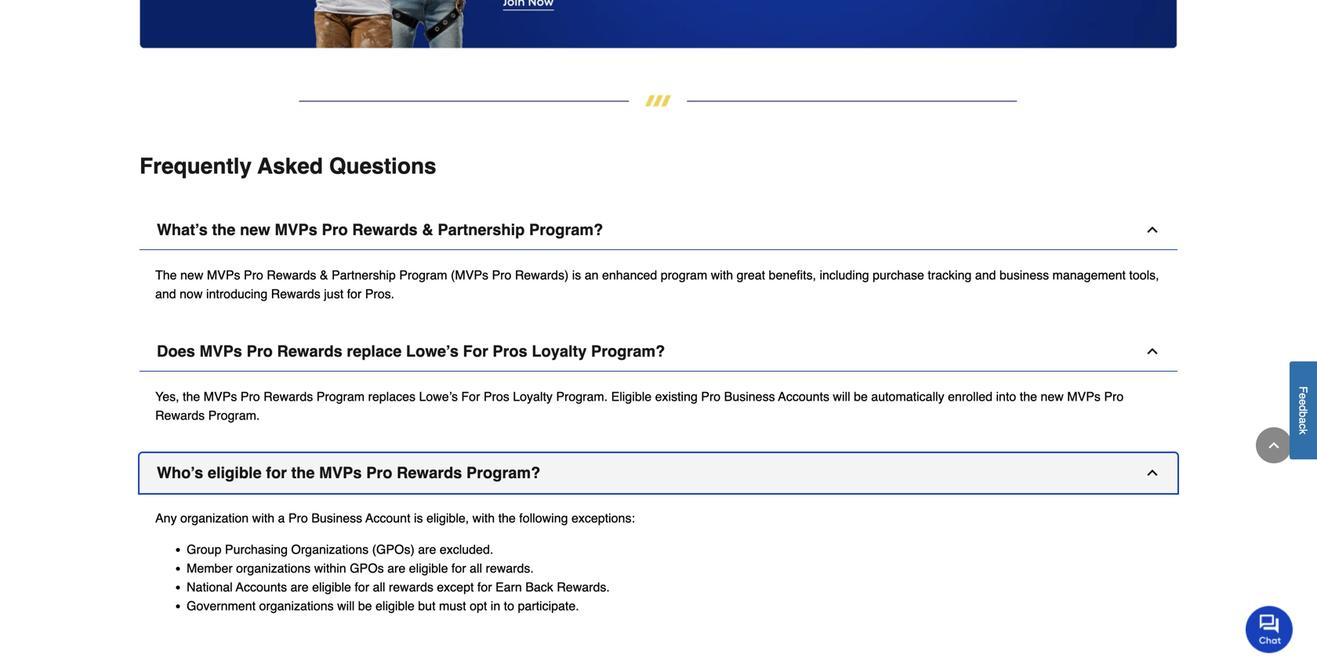 Task type: locate. For each thing, give the bounding box(es) containing it.
mvps up introducing
[[207, 268, 240, 282]]

be down gpos
[[358, 598, 372, 613]]

chevron up image inside the what's the new mvps pro rewards & partnership program? button
[[1145, 222, 1160, 237]]

introducing
[[206, 286, 267, 301]]

chevron up image
[[1145, 222, 1160, 237], [1266, 437, 1282, 453], [1145, 465, 1160, 480]]

will left automatically
[[833, 389, 850, 404]]

into
[[996, 389, 1016, 404]]

partnership inside button
[[438, 220, 525, 239]]

enhanced
[[602, 268, 657, 282]]

will
[[833, 389, 850, 404], [337, 598, 355, 613]]

purchasing
[[225, 542, 288, 556]]

0 horizontal spatial business
[[311, 511, 362, 525]]

2 vertical spatial program?
[[466, 464, 540, 482]]

rewards
[[352, 220, 418, 239], [267, 268, 316, 282], [271, 286, 320, 301], [277, 342, 342, 360], [264, 389, 313, 404], [155, 408, 205, 422], [397, 464, 462, 482]]

with
[[711, 268, 733, 282], [252, 511, 274, 525], [472, 511, 495, 525]]

1 vertical spatial pros
[[484, 389, 509, 404]]

chevron up image inside who's eligible for the mvps pro rewards program? button
[[1145, 465, 1160, 480]]

e up b
[[1297, 399, 1310, 405]]

1 vertical spatial is
[[414, 511, 423, 525]]

1 vertical spatial accounts
[[236, 580, 287, 594]]

is inside the new mvps pro rewards & partnership program (mvps pro rewards) is an enhanced program with great benefits, including purchase tracking and business management tools, and now introducing rewards just for pros.
[[572, 268, 581, 282]]

eligible up rewards
[[409, 561, 448, 575]]

program left the (mvps
[[399, 268, 447, 282]]

0 vertical spatial partnership
[[438, 220, 525, 239]]

program
[[399, 268, 447, 282], [316, 389, 365, 404]]

2 horizontal spatial with
[[711, 268, 733, 282]]

excluded.
[[440, 542, 493, 556]]

e up d
[[1297, 393, 1310, 399]]

with up excluded.
[[472, 511, 495, 525]]

a up purchasing
[[278, 511, 285, 525]]

0 horizontal spatial are
[[290, 580, 309, 594]]

1 horizontal spatial accounts
[[778, 389, 829, 404]]

& inside button
[[422, 220, 433, 239]]

a up k
[[1297, 418, 1310, 424]]

0 horizontal spatial be
[[358, 598, 372, 613]]

frequently
[[140, 153, 252, 179]]

1 vertical spatial chevron up image
[[1266, 437, 1282, 453]]

for inside button
[[266, 464, 287, 482]]

f
[[1297, 386, 1310, 393]]

within
[[314, 561, 346, 575]]

for
[[463, 342, 488, 360], [461, 389, 480, 404]]

business
[[724, 389, 775, 404], [311, 511, 362, 525]]

0 vertical spatial program.
[[556, 389, 608, 404]]

will down the within
[[337, 598, 355, 613]]

account
[[365, 511, 410, 525]]

0 horizontal spatial &
[[320, 268, 328, 282]]

0 vertical spatial loyalty
[[532, 342, 587, 360]]

all down gpos
[[373, 580, 385, 594]]

and right tracking at top right
[[975, 268, 996, 282]]

all down excluded.
[[470, 561, 482, 575]]

0 vertical spatial all
[[470, 561, 482, 575]]

organizations down the within
[[259, 598, 334, 613]]

1 vertical spatial a
[[278, 511, 285, 525]]

business up organizations
[[311, 511, 362, 525]]

organizations down purchasing
[[236, 561, 311, 575]]

what's the new mvps pro rewards & partnership program? button
[[140, 210, 1177, 250]]

pro inside does mvps pro rewards replace lowe's for pros loyalty program? button
[[247, 342, 273, 360]]

& up just
[[320, 268, 328, 282]]

lowe's inside the yes, the mvps pro rewards program replaces lowe's for pros loyalty program. eligible existing pro business accounts will be automatically enrolled into the new mvps pro rewards program.
[[419, 389, 458, 404]]

1 vertical spatial for
[[461, 389, 480, 404]]

1 vertical spatial new
[[180, 268, 203, 282]]

and down the
[[155, 286, 176, 301]]

pros.
[[365, 286, 394, 301]]

1 vertical spatial program.
[[208, 408, 260, 422]]

0 horizontal spatial and
[[155, 286, 176, 301]]

accounts for business
[[778, 389, 829, 404]]

rewards.
[[486, 561, 534, 575]]

chevron up image for what's the new mvps pro rewards & partnership program?
[[1145, 222, 1160, 237]]

1 horizontal spatial all
[[470, 561, 482, 575]]

0 vertical spatial business
[[724, 389, 775, 404]]

1 vertical spatial lowe's
[[419, 389, 458, 404]]

2 horizontal spatial are
[[418, 542, 436, 556]]

1 horizontal spatial program
[[399, 268, 447, 282]]

and
[[975, 268, 996, 282], [155, 286, 176, 301]]

national
[[187, 580, 233, 594]]

what's
[[157, 220, 208, 239]]

k
[[1297, 429, 1310, 435]]

to
[[504, 598, 514, 613]]

1 vertical spatial partnership
[[332, 268, 396, 282]]

2 vertical spatial new
[[1041, 389, 1064, 404]]

chat invite button image
[[1246, 605, 1294, 653]]

0 horizontal spatial program.
[[208, 408, 260, 422]]

0 horizontal spatial accounts
[[236, 580, 287, 594]]

partnership up the (mvps
[[438, 220, 525, 239]]

for down does mvps pro rewards replace lowe's for pros loyalty program?
[[461, 389, 480, 404]]

0 horizontal spatial will
[[337, 598, 355, 613]]

0 vertical spatial new
[[240, 220, 270, 239]]

program inside the new mvps pro rewards & partnership program (mvps pro rewards) is an enhanced program with great benefits, including purchase tracking and business management tools, and now introducing rewards just for pros.
[[399, 268, 447, 282]]

f e e d b a c k button
[[1290, 362, 1317, 460]]

with up purchasing
[[252, 511, 274, 525]]

new right into at right
[[1041, 389, 1064, 404]]

exceptions:
[[571, 511, 635, 525]]

1 vertical spatial are
[[387, 561, 405, 575]]

government
[[187, 598, 256, 613]]

0 horizontal spatial a
[[278, 511, 285, 525]]

frequently asked questions
[[140, 153, 436, 179]]

any organization with a pro business account is eligible, with the following exceptions:
[[155, 511, 638, 525]]

2 e from the top
[[1297, 399, 1310, 405]]

be
[[854, 389, 868, 404], [358, 598, 372, 613]]

0 horizontal spatial all
[[373, 580, 385, 594]]

pro inside who's eligible for the mvps pro rewards program? button
[[366, 464, 392, 482]]

partnership inside the new mvps pro rewards & partnership program (mvps pro rewards) is an enhanced program with great benefits, including purchase tracking and business management tools, and now introducing rewards just for pros.
[[332, 268, 396, 282]]

0 vertical spatial accounts
[[778, 389, 829, 404]]

new up introducing
[[240, 220, 270, 239]]

the
[[212, 220, 235, 239], [183, 389, 200, 404], [1020, 389, 1037, 404], [291, 464, 315, 482], [498, 511, 516, 525]]

asked
[[257, 153, 323, 179]]

0 horizontal spatial partnership
[[332, 268, 396, 282]]

pros
[[493, 342, 527, 360], [484, 389, 509, 404]]

accounts for national
[[236, 580, 287, 594]]

program? up following
[[466, 464, 540, 482]]

pros inside the yes, the mvps pro rewards program replaces lowe's for pros loyalty program. eligible existing pro business accounts will be automatically enrolled into the new mvps pro rewards program.
[[484, 389, 509, 404]]

organization
[[180, 511, 249, 525]]

purchase
[[873, 268, 924, 282]]

opt
[[470, 598, 487, 613]]

& down 'questions'
[[422, 220, 433, 239]]

business right existing
[[724, 389, 775, 404]]

0 vertical spatial and
[[975, 268, 996, 282]]

0 vertical spatial a
[[1297, 418, 1310, 424]]

pro inside the what's the new mvps pro rewards & partnership program? button
[[322, 220, 348, 239]]

partnership up pros.
[[332, 268, 396, 282]]

are down organizations
[[290, 580, 309, 594]]

rewards.
[[557, 580, 610, 594]]

lowe's right replace
[[406, 342, 459, 360]]

be inside group purchasing organizations (gpos) are excluded. member organizations within gpos are eligible for all rewards. national accounts are eligible for all rewards except for earn back rewards. government organizations will be eligible but must opt in to participate.
[[358, 598, 372, 613]]

1 horizontal spatial is
[[572, 268, 581, 282]]

f e e d b a c k
[[1297, 386, 1310, 435]]

lowe's
[[406, 342, 459, 360], [419, 389, 458, 404]]

a inside button
[[1297, 418, 1310, 424]]

management
[[1052, 268, 1126, 282]]

0 vertical spatial pros
[[493, 342, 527, 360]]

is left eligible,
[[414, 511, 423, 525]]

with inside the new mvps pro rewards & partnership program (mvps pro rewards) is an enhanced program with great benefits, including purchase tracking and business management tools, and now introducing rewards just for pros.
[[711, 268, 733, 282]]

mvps
[[275, 220, 317, 239], [207, 268, 240, 282], [199, 342, 242, 360], [204, 389, 237, 404], [1067, 389, 1101, 404], [319, 464, 362, 482]]

1 horizontal spatial be
[[854, 389, 868, 404]]

1 horizontal spatial will
[[833, 389, 850, 404]]

does mvps pro rewards replace lowe's for pros loyalty program? button
[[140, 331, 1177, 371]]

program? up rewards)
[[529, 220, 603, 239]]

0 vertical spatial program?
[[529, 220, 603, 239]]

eligible up organization at the bottom of page
[[208, 464, 262, 482]]

lowe's inside button
[[406, 342, 459, 360]]

1 vertical spatial program
[[316, 389, 365, 404]]

0 vertical spatial program
[[399, 268, 447, 282]]

be left automatically
[[854, 389, 868, 404]]

0 vertical spatial lowe's
[[406, 342, 459, 360]]

accounts inside the yes, the mvps pro rewards program replaces lowe's for pros loyalty program. eligible existing pro business accounts will be automatically enrolled into the new mvps pro rewards program.
[[778, 389, 829, 404]]

0 vertical spatial is
[[572, 268, 581, 282]]

1 horizontal spatial business
[[724, 389, 775, 404]]

1 vertical spatial be
[[358, 598, 372, 613]]

replace
[[347, 342, 402, 360]]

0 vertical spatial be
[[854, 389, 868, 404]]

for
[[347, 286, 362, 301], [266, 464, 287, 482], [451, 561, 466, 575], [355, 580, 369, 594], [477, 580, 492, 594]]

eligible down rewards
[[376, 598, 415, 613]]

program.
[[556, 389, 608, 404], [208, 408, 260, 422]]

1 horizontal spatial program.
[[556, 389, 608, 404]]

earn
[[495, 580, 522, 594]]

great
[[737, 268, 765, 282]]

loyalty inside button
[[532, 342, 587, 360]]

1 vertical spatial loyalty
[[513, 389, 553, 404]]

new
[[240, 220, 270, 239], [180, 268, 203, 282], [1041, 389, 1064, 404]]

for inside button
[[463, 342, 488, 360]]

accounts
[[778, 389, 829, 404], [236, 580, 287, 594]]

including
[[820, 268, 869, 282]]

tools,
[[1129, 268, 1159, 282]]

2 horizontal spatial new
[[1041, 389, 1064, 404]]

rewards inside does mvps pro rewards replace lowe's for pros loyalty program? button
[[277, 342, 342, 360]]

are right (gpos)
[[418, 542, 436, 556]]

program?
[[529, 220, 603, 239], [591, 342, 665, 360], [466, 464, 540, 482]]

program? up 'eligible'
[[591, 342, 665, 360]]

eligible
[[208, 464, 262, 482], [409, 561, 448, 575], [312, 580, 351, 594], [376, 598, 415, 613]]

0 vertical spatial will
[[833, 389, 850, 404]]

new up now on the left
[[180, 268, 203, 282]]

lowe's right replaces on the bottom of page
[[419, 389, 458, 404]]

1 vertical spatial &
[[320, 268, 328, 282]]

scroll to top element
[[1256, 427, 1292, 463]]

member
[[187, 561, 233, 575]]

1 horizontal spatial a
[[1297, 418, 1310, 424]]

partnership
[[438, 220, 525, 239], [332, 268, 396, 282]]

are
[[418, 542, 436, 556], [387, 561, 405, 575], [290, 580, 309, 594]]

0 vertical spatial for
[[463, 342, 488, 360]]

all
[[470, 561, 482, 575], [373, 580, 385, 594]]

organizations
[[236, 561, 311, 575], [259, 598, 334, 613]]

are down (gpos)
[[387, 561, 405, 575]]

1 horizontal spatial &
[[422, 220, 433, 239]]

1 horizontal spatial and
[[975, 268, 996, 282]]

0 vertical spatial &
[[422, 220, 433, 239]]

2 vertical spatial chevron up image
[[1145, 465, 1160, 480]]

just
[[324, 286, 343, 301]]

is left an
[[572, 268, 581, 282]]

1 e from the top
[[1297, 393, 1310, 399]]

0 horizontal spatial program
[[316, 389, 365, 404]]

with left "great"
[[711, 268, 733, 282]]

(mvps
[[451, 268, 488, 282]]

chevron up image inside scroll to top element
[[1266, 437, 1282, 453]]

0 horizontal spatial new
[[180, 268, 203, 282]]

mvps up any organization with a pro business account is eligible, with the following exceptions:
[[319, 464, 362, 482]]

a
[[1297, 418, 1310, 424], [278, 511, 285, 525]]

pro
[[322, 220, 348, 239], [244, 268, 263, 282], [492, 268, 511, 282], [247, 342, 273, 360], [241, 389, 260, 404], [701, 389, 721, 404], [1104, 389, 1124, 404], [366, 464, 392, 482], [288, 511, 308, 525]]

new inside the new mvps pro rewards & partnership program (mvps pro rewards) is an enhanced program with great benefits, including purchase tracking and business management tools, and now introducing rewards just for pros.
[[180, 268, 203, 282]]

&
[[422, 220, 433, 239], [320, 268, 328, 282]]

for inside the new mvps pro rewards & partnership program (mvps pro rewards) is an enhanced program with great benefits, including purchase tracking and business management tools, and now introducing rewards just for pros.
[[347, 286, 362, 301]]

1 vertical spatial will
[[337, 598, 355, 613]]

1 horizontal spatial partnership
[[438, 220, 525, 239]]

program left replaces on the bottom of page
[[316, 389, 365, 404]]

0 vertical spatial chevron up image
[[1145, 222, 1160, 237]]

loyalty
[[532, 342, 587, 360], [513, 389, 553, 404]]

1 horizontal spatial new
[[240, 220, 270, 239]]

new inside button
[[240, 220, 270, 239]]

0 horizontal spatial is
[[414, 511, 423, 525]]

for down the (mvps
[[463, 342, 488, 360]]

participate.
[[518, 598, 579, 613]]

accounts inside group purchasing organizations (gpos) are excluded. member organizations within gpos are eligible for all rewards. national accounts are eligible for all rewards except for earn back rewards. government organizations will be eligible but must opt in to participate.
[[236, 580, 287, 594]]



Task type: vqa. For each thing, say whether or not it's contained in the screenshot.
are to the top
yes



Task type: describe. For each thing, give the bounding box(es) containing it.
mvps inside the new mvps pro rewards & partnership program (mvps pro rewards) is an enhanced program with great benefits, including purchase tracking and business management tools, and now introducing rewards just for pros.
[[207, 268, 240, 282]]

be inside the yes, the mvps pro rewards program replaces lowe's for pros loyalty program. eligible existing pro business accounts will be automatically enrolled into the new mvps pro rewards program.
[[854, 389, 868, 404]]

will inside the yes, the mvps pro rewards program replaces lowe's for pros loyalty program. eligible existing pro business accounts will be automatically enrolled into the new mvps pro rewards program.
[[833, 389, 850, 404]]

1 vertical spatial program?
[[591, 342, 665, 360]]

d
[[1297, 405, 1310, 411]]

who's eligible for the mvps pro rewards program?
[[157, 464, 540, 482]]

pros inside does mvps pro rewards replace lowe's for pros loyalty program? button
[[493, 342, 527, 360]]

an
[[585, 268, 599, 282]]

benefits,
[[769, 268, 816, 282]]

organizations
[[291, 542, 369, 556]]

but
[[418, 598, 435, 613]]

who's
[[157, 464, 203, 482]]

automatically
[[871, 389, 944, 404]]

chevron up image for who's eligible for the mvps pro rewards program?
[[1145, 465, 1160, 480]]

does
[[157, 342, 195, 360]]

enrolled
[[948, 389, 993, 404]]

1 horizontal spatial with
[[472, 511, 495, 525]]

gpos
[[350, 561, 384, 575]]

any
[[155, 511, 177, 525]]

0 horizontal spatial with
[[252, 511, 274, 525]]

questions
[[329, 153, 436, 179]]

eligible,
[[426, 511, 469, 525]]

yes, the mvps pro rewards program replaces lowe's for pros loyalty program. eligible existing pro business accounts will be automatically enrolled into the new mvps pro rewards program.
[[155, 389, 1124, 422]]

eligible down the within
[[312, 580, 351, 594]]

eligible
[[611, 389, 652, 404]]

who's eligible for the mvps pro rewards program? button
[[140, 453, 1177, 493]]

does mvps pro rewards replace lowe's for pros loyalty program?
[[157, 342, 665, 360]]

what's the new mvps pro rewards & partnership program?
[[157, 220, 603, 239]]

new inside the yes, the mvps pro rewards program replaces lowe's for pros loyalty program. eligible existing pro business accounts will be automatically enrolled into the new mvps pro rewards program.
[[1041, 389, 1064, 404]]

program
[[661, 268, 707, 282]]

1 horizontal spatial are
[[387, 561, 405, 575]]

0 vertical spatial are
[[418, 542, 436, 556]]

except
[[437, 580, 474, 594]]

tracking
[[928, 268, 972, 282]]

yes,
[[155, 389, 179, 404]]

1 vertical spatial business
[[311, 511, 362, 525]]

business inside the yes, the mvps pro rewards program replaces lowe's for pros loyalty program. eligible existing pro business accounts will be automatically enrolled into the new mvps pro rewards program.
[[724, 389, 775, 404]]

back
[[525, 580, 553, 594]]

rewards)
[[515, 268, 569, 282]]

rewards
[[389, 580, 433, 594]]

& inside the new mvps pro rewards & partnership program (mvps pro rewards) is an enhanced program with great benefits, including purchase tracking and business management tools, and now introducing rewards just for pros.
[[320, 268, 328, 282]]

eligible inside button
[[208, 464, 262, 482]]

b
[[1297, 411, 1310, 418]]

1 vertical spatial and
[[155, 286, 176, 301]]

rewards inside the what's the new mvps pro rewards & partnership program? button
[[352, 220, 418, 239]]

will inside group purchasing organizations (gpos) are excluded. member organizations within gpos are eligible for all rewards. national accounts are eligible for all rewards except for earn back rewards. government organizations will be eligible but must opt in to participate.
[[337, 598, 355, 613]]

group purchasing organizations (gpos) are excluded. member organizations within gpos are eligible for all rewards. national accounts are eligible for all rewards except for earn back rewards. government organizations will be eligible but must opt in to participate.
[[187, 542, 610, 613]]

rewards inside who's eligible for the mvps pro rewards program? button
[[397, 464, 462, 482]]

in
[[491, 598, 500, 613]]

c
[[1297, 424, 1310, 429]]

2 vertical spatial are
[[290, 580, 309, 594]]

1 vertical spatial organizations
[[259, 598, 334, 613]]

mvps right into at right
[[1067, 389, 1101, 404]]

replaces
[[368, 389, 415, 404]]

(gpos)
[[372, 542, 415, 556]]

for inside the yes, the mvps pro rewards program replaces lowe's for pros loyalty program. eligible existing pro business accounts will be automatically enrolled into the new mvps pro rewards program.
[[461, 389, 480, 404]]

mvps right yes, on the bottom of the page
[[204, 389, 237, 404]]

mvps right does
[[199, 342, 242, 360]]

now
[[180, 286, 203, 301]]

program inside the yes, the mvps pro rewards program replaces lowe's for pros loyalty program. eligible existing pro business accounts will be automatically enrolled into the new mvps pro rewards program.
[[316, 389, 365, 404]]

existing
[[655, 389, 698, 404]]

business
[[999, 268, 1049, 282]]

must
[[439, 598, 466, 613]]

0 vertical spatial organizations
[[236, 561, 311, 575]]

not a lowe's m v ps pro rewards member? don't miss out. join now. image
[[140, 0, 1177, 48]]

the new mvps pro rewards & partnership program (mvps pro rewards) is an enhanced program with great benefits, including purchase tracking and business management tools, and now introducing rewards just for pros.
[[155, 268, 1159, 301]]

loyalty inside the yes, the mvps pro rewards program replaces lowe's for pros loyalty program. eligible existing pro business accounts will be automatically enrolled into the new mvps pro rewards program.
[[513, 389, 553, 404]]

1 vertical spatial all
[[373, 580, 385, 594]]

the
[[155, 268, 177, 282]]

page divider image
[[140, 95, 1177, 106]]

following
[[519, 511, 568, 525]]

group
[[187, 542, 221, 556]]

chevron up image
[[1145, 343, 1160, 359]]

mvps down asked
[[275, 220, 317, 239]]



